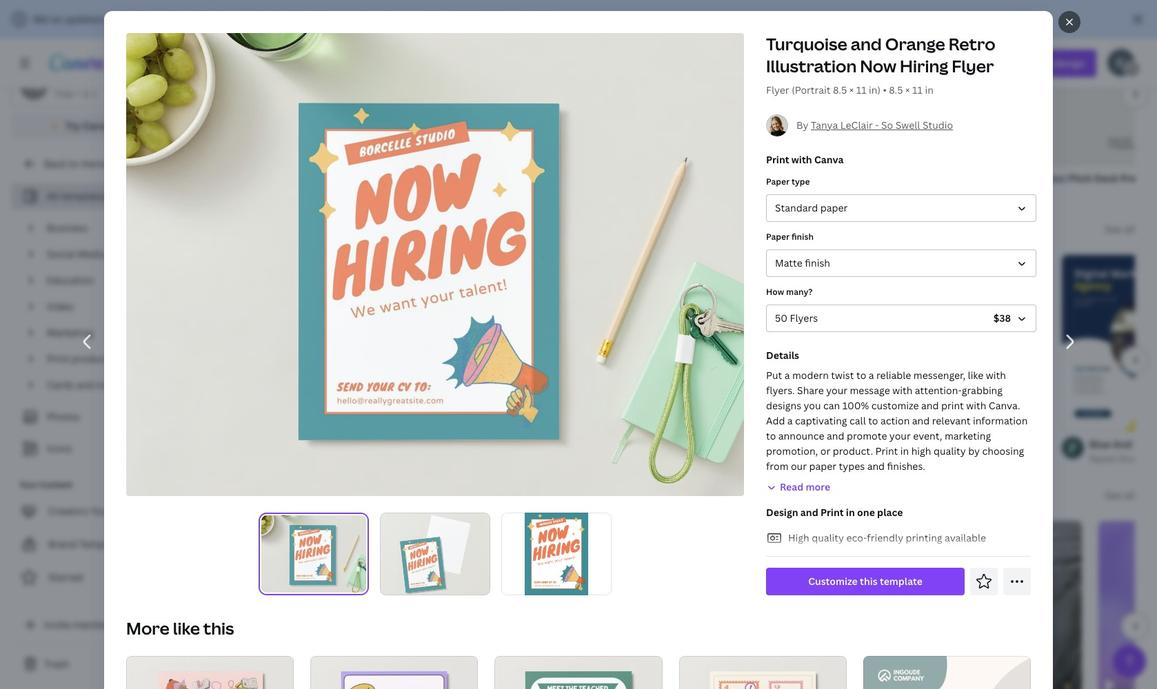 Task type: vqa. For each thing, say whether or not it's contained in the screenshot.
'Home' 'link'
no



Task type: describe. For each thing, give the bounding box(es) containing it.
read
[[780, 481, 804, 494]]

finish for matte finish
[[805, 257, 831, 270]]

eco-
[[847, 532, 867, 545]]

meet
[[835, 438, 859, 451]]

products
[[72, 352, 114, 366]]

creators you follow link
[[11, 498, 179, 526]]

print up cards
[[47, 352, 70, 366]]

beige and green launch event modern facebook post image
[[645, 521, 855, 690]]

flyer inside the blue illustration medical service flyer olmos carlos
[[1103, 438, 1127, 451]]

education
[[47, 274, 94, 287]]

in)
[[869, 83, 881, 97]]

creators you follow
[[48, 505, 141, 518]]

education link
[[41, 268, 171, 294]]

updated
[[64, 12, 103, 26]]

back to home
[[44, 157, 109, 170]]

attention-
[[915, 384, 962, 397]]

design and print in one place
[[766, 506, 903, 519]]

tanya leclair - so swell studio
[[359, 453, 481, 465]]

paper for matte
[[766, 231, 790, 243]]

to up message
[[857, 369, 867, 382]]

from
[[766, 460, 789, 473]]

cream
[[879, 172, 910, 185]]

a right 'add'
[[788, 415, 793, 428]]

aleksandra chubar
[[654, 453, 729, 465]]

1 vertical spatial this
[[203, 617, 234, 640]]

captivating
[[795, 415, 847, 428]]

creative inside cream neutral minimalist new business pitch deck presenta take care creative
[[919, 187, 953, 199]]

0 horizontal spatial flyer
[[766, 83, 790, 97]]

pixelpick link
[[512, 452, 610, 466]]

business
[[294, 172, 335, 185]]

templates
[[61, 190, 108, 203]]

modern
[[795, 438, 832, 451]]

flyers.
[[766, 384, 795, 397]]

parents
[[959, 438, 995, 451]]

minimalist
[[950, 172, 999, 185]]

with down the 'grabbing'
[[967, 399, 987, 412]]

2 8.5 from the left
[[889, 83, 903, 97]]

epitomi
[[218, 453, 249, 465]]

presentation
[[374, 172, 434, 185]]

announce
[[779, 430, 825, 443]]

0 horizontal spatial so
[[420, 453, 430, 465]]

olmos for grey
[[218, 187, 244, 199]]

choosing
[[983, 445, 1025, 458]]

try canva pro
[[66, 119, 130, 132]]

the
[[861, 438, 877, 451]]

0 horizontal spatial tanya leclair - so swell studio link
[[359, 452, 481, 466]]

brand templates link
[[11, 531, 179, 559]]

details put a modern twist to a reliable messenger, like with flyers. share your message with attention-grabbing designs you can 100% customize and print with canva. add a captivating call to action and relevant information to announce and promote your event, marketing promotion, or product. print in high quality by choosing from our paper types and finishes.
[[766, 349, 1028, 473]]

2 × from the left
[[906, 83, 910, 97]]

follow
[[110, 505, 141, 518]]

how
[[766, 286, 784, 298]]

minimalist
[[243, 172, 292, 185]]

handout
[[899, 438, 940, 451]]

social
[[47, 248, 75, 261]]

0 horizontal spatial like
[[173, 617, 200, 640]]

to down 'add'
[[766, 430, 776, 443]]

trash link
[[11, 651, 179, 679]]

raytas
[[1090, 453, 1117, 465]]

all for flyers
[[1124, 223, 1135, 236]]

1 8.5 from the left
[[833, 83, 847, 97]]

messenger,
[[914, 369, 966, 382]]

take care creative link
[[879, 186, 1157, 200]]

and down attention-
[[922, 399, 939, 412]]

turquoise
[[766, 32, 848, 55]]

action
[[881, 415, 910, 428]]

1 11 from the left
[[857, 83, 867, 97]]

and down the
[[867, 460, 885, 473]]

brand templates
[[48, 538, 127, 551]]

1 vertical spatial canva
[[815, 153, 844, 166]]

green blobs basic simple presentation link
[[548, 171, 835, 186]]

Paper type button
[[766, 195, 1037, 222]]

1 horizontal spatial turquoise and orange retro illustration now hiring flyer image
[[525, 513, 589, 596]]

canva.
[[989, 399, 1021, 412]]

with up the 'grabbing'
[[986, 369, 1006, 382]]

modern meet the slp handout for parents link
[[795, 437, 995, 452]]

grey minimalist business project presentation image
[[190, 0, 504, 166]]

can
[[824, 399, 840, 412]]

high quality eco-friendly printing available
[[788, 532, 986, 545]]

canva creative studio link
[[548, 186, 835, 200]]

finish for paper finish
[[792, 231, 814, 243]]

Paper finish button
[[766, 250, 1037, 277]]

a right put
[[785, 369, 790, 382]]

blobs
[[579, 172, 606, 185]]

simple
[[636, 172, 668, 185]]

to right back on the left top of page
[[69, 157, 79, 170]]

deck
[[1095, 172, 1118, 185]]

like inside details put a modern twist to a reliable messenger, like with flyers. share your message with attention-grabbing designs you can 100% customize and print with canva. add a captivating call to action and relevant information to announce and promote your event, marketing promotion, or product. print in high quality by choosing from our paper types and finishes.
[[968, 369, 984, 382]]

standard
[[775, 201, 818, 215]]

promotion,
[[766, 445, 818, 458]]

by tanya leclair - so swell studio
[[797, 119, 953, 132]]

and up 'or'
[[827, 430, 845, 443]]

carlos for minimalist
[[246, 187, 271, 199]]

high
[[788, 532, 810, 545]]

customize
[[809, 575, 858, 588]]

pixelpick
[[512, 453, 548, 465]]

olmos for blue
[[948, 453, 974, 465]]

see all for flyers
[[1105, 223, 1135, 236]]

we've updated our
[[33, 12, 124, 26]]

aleksandra chubar link
[[654, 452, 751, 466]]

- inside tanya leclair - so swell studio link
[[415, 453, 418, 465]]

green minimalist company case study flyer portrait image
[[190, 255, 315, 432]]

in inside turquoise and orange retro illustration now hiring flyer flyer (portrait 8.5 × 11 in) • 8.5 × 11 in
[[925, 83, 934, 97]]

see all link for facebook posts
[[1105, 489, 1135, 502]]

canva inside green blobs basic simple presentation canva creative studio
[[548, 187, 573, 199]]

print products
[[47, 352, 114, 366]]

0 horizontal spatial in
[[846, 506, 855, 519]]

brand
[[48, 538, 76, 551]]

neutral
[[912, 172, 947, 185]]

presentation
[[670, 172, 731, 185]]

cream neutral minimalist new business pitch deck presenta take care creative
[[879, 172, 1157, 199]]

and inside turquoise and orange retro illustration now hiring flyer flyer (portrait 8.5 × 11 in) • 8.5 × 11 in
[[851, 32, 882, 55]]

customize
[[872, 399, 919, 412]]

1 horizontal spatial leclair
[[841, 119, 873, 132]]

modern meet the slp handout for parents zuzel
[[795, 438, 995, 465]]

or
[[821, 445, 831, 458]]

for
[[943, 438, 956, 451]]

and right cards
[[76, 379, 94, 392]]

1 horizontal spatial white minimalist business marketing agency flyer image
[[863, 657, 1031, 690]]

1 horizontal spatial so
[[882, 119, 893, 132]]

many?
[[786, 286, 813, 298]]

chubar
[[700, 453, 729, 465]]

top level navigation element
[[121, 50, 554, 77]]

with up customize
[[893, 384, 913, 397]]

1 horizontal spatial -
[[876, 119, 879, 132]]

print down more
[[821, 506, 844, 519]]

creators
[[48, 505, 88, 518]]

see for flyers
[[1105, 223, 1122, 236]]

1 vertical spatial your
[[890, 430, 911, 443]]

finishes.
[[887, 460, 926, 473]]

studio right 'raytas'
[[1119, 453, 1145, 465]]

we've
[[33, 12, 61, 26]]

matte
[[775, 257, 803, 270]]

try
[[66, 119, 80, 132]]

icons
[[47, 442, 72, 455]]

matte finish
[[775, 257, 831, 270]]

turquoise and orange retro illustration now hiring flyer flyer (portrait 8.5 × 11 in) • 8.5 × 11 in
[[766, 32, 996, 97]]

print inside details put a modern twist to a reliable messenger, like with flyers. share your message with attention-grabbing designs you can 100% customize and print with canva. add a captivating call to action and relevant information to announce and promote your event, marketing promotion, or product. print in high quality by choosing from our paper types and finishes.
[[876, 445, 898, 458]]

all for facebook posts
[[1124, 489, 1135, 502]]

illustration inside the blue illustration medical service flyer olmos carlos
[[972, 438, 1024, 451]]

see for facebook posts
[[1105, 489, 1122, 502]]

by
[[969, 445, 980, 458]]

type
[[792, 176, 810, 188]]



Task type: locate. For each thing, give the bounding box(es) containing it.
0 horizontal spatial 11
[[857, 83, 867, 97]]

all templates
[[47, 190, 108, 203]]

creative inside green blobs basic simple presentation canva creative studio
[[575, 187, 609, 199]]

your
[[826, 384, 848, 397], [890, 430, 911, 443]]

blue illustration medical service flyer image
[[921, 255, 1046, 432]]

1 horizontal spatial creative
[[919, 187, 953, 199]]

flyers inside how many? button
[[790, 312, 818, 325]]

facebook posts
[[190, 488, 320, 510]]

1 vertical spatial paper
[[766, 231, 790, 243]]

0 horizontal spatial flyers
[[190, 221, 241, 244]]

finish up matte finish
[[792, 231, 814, 243]]

you
[[91, 505, 108, 518]]

see all down raytas studio link
[[1105, 489, 1135, 502]]

carlos down minimalist
[[246, 187, 271, 199]]

creative down neutral
[[919, 187, 953, 199]]

in down hiring
[[925, 83, 934, 97]]

flyer
[[952, 54, 994, 77], [766, 83, 790, 97], [1103, 438, 1127, 451]]

0 horizontal spatial quality
[[812, 532, 844, 545]]

illustration inside turquoise and orange retro illustration now hiring flyer flyer (portrait 8.5 × 11 in) • 8.5 × 11 in
[[766, 54, 857, 77]]

illustration down information
[[972, 438, 1024, 451]]

0 vertical spatial like
[[968, 369, 984, 382]]

zuzel link
[[795, 452, 904, 466]]

see all link down raytas studio link
[[1105, 489, 1135, 502]]

creative down blobs
[[575, 187, 609, 199]]

business up social
[[47, 221, 88, 235]]

starred link
[[11, 564, 179, 592]]

members
[[73, 619, 117, 632]]

like up the 'grabbing'
[[968, 369, 984, 382]]

leclair
[[841, 119, 873, 132], [385, 453, 413, 465]]

olmos carlos link for medical
[[948, 452, 1046, 466]]

None search field
[[587, 50, 909, 77]]

flyer left the (portrait
[[766, 83, 790, 97]]

and
[[851, 32, 882, 55], [76, 379, 94, 392], [922, 399, 939, 412], [912, 415, 930, 428], [827, 430, 845, 443], [867, 460, 885, 473], [801, 506, 819, 519]]

quality
[[934, 445, 966, 458], [812, 532, 844, 545]]

business
[[1024, 172, 1066, 185], [47, 221, 88, 235]]

1 vertical spatial olmos carlos link
[[948, 452, 1046, 466]]

paper inside details put a modern twist to a reliable messenger, like with flyers. share your message with attention-grabbing designs you can 100% customize and print with canva. add a captivating call to action and relevant information to announce and promote your event, marketing promotion, or product. print in high quality by choosing from our paper types and finishes.
[[809, 460, 837, 473]]

add
[[766, 415, 785, 428]]

0 horizontal spatial leclair
[[385, 453, 413, 465]]

studio down basic at the right top of page
[[611, 187, 637, 199]]

paper left type
[[766, 176, 790, 188]]

0 vertical spatial canva
[[83, 119, 112, 132]]

0 vertical spatial so
[[882, 119, 893, 132]]

1 horizontal spatial tanya leclair - so swell studio link
[[811, 119, 953, 132]]

marketing
[[47, 326, 93, 339]]

×
[[850, 83, 854, 97], [906, 83, 910, 97]]

1 horizontal spatial in
[[901, 445, 909, 458]]

0 vertical spatial flyer
[[952, 54, 994, 77]]

8.5 right the • at the right top of page
[[889, 83, 903, 97]]

1 horizontal spatial like
[[968, 369, 984, 382]]

0 horizontal spatial illustration
[[766, 54, 857, 77]]

put
[[766, 369, 782, 382]]

× left 'in)'
[[850, 83, 854, 97]]

flyer right hiring
[[952, 54, 994, 77]]

1 vertical spatial all
[[1124, 489, 1135, 502]]

carlos inside the blue illustration medical service flyer olmos carlos
[[976, 453, 1002, 465]]

0 horizontal spatial creative
[[575, 187, 609, 199]]

0 vertical spatial tanya leclair - so swell studio link
[[811, 119, 953, 132]]

zuzel
[[795, 453, 816, 465]]

paper right standard
[[821, 201, 848, 215]]

11 down hiring
[[913, 83, 923, 97]]

olmos carlos link for business
[[218, 186, 504, 200]]

studio left pixelpick on the left bottom of the page
[[455, 453, 481, 465]]

details
[[766, 349, 799, 362]]

2 horizontal spatial flyer
[[1103, 438, 1127, 451]]

epitomi link
[[218, 452, 315, 466]]

0 vertical spatial olmos
[[218, 187, 244, 199]]

1 vertical spatial leclair
[[385, 453, 413, 465]]

photos link
[[19, 404, 171, 430]]

2 see all from the top
[[1105, 489, 1135, 502]]

flyer up 'raytas studio'
[[1103, 438, 1127, 451]]

maroon and white photo heavy famine/poverty crisis hub facebook post image
[[417, 521, 628, 690]]

1 vertical spatial in
[[901, 445, 909, 458]]

1 creative from the left
[[575, 187, 609, 199]]

and down read more
[[801, 506, 819, 519]]

1 horizontal spatial olmos
[[948, 453, 974, 465]]

invite members button
[[11, 612, 179, 639]]

1 × from the left
[[850, 83, 854, 97]]

100%
[[843, 399, 869, 412]]

-
[[876, 119, 879, 132], [415, 453, 418, 465]]

paper for standard
[[766, 176, 790, 188]]

0 horizontal spatial white minimalist business marketing agency flyer image
[[485, 255, 610, 432]]

grey
[[218, 172, 240, 185]]

0 horizontal spatial ×
[[850, 83, 854, 97]]

1 horizontal spatial your
[[890, 430, 911, 443]]

green
[[548, 172, 577, 185]]

0 horizontal spatial 8.5
[[833, 83, 847, 97]]

print products link
[[41, 346, 171, 372]]

in left one
[[846, 506, 855, 519]]

by
[[797, 119, 809, 132]]

1 vertical spatial swell
[[432, 453, 453, 465]]

0 horizontal spatial carlos
[[246, 187, 271, 199]]

0 vertical spatial finish
[[792, 231, 814, 243]]

2 11 from the left
[[913, 83, 923, 97]]

product.
[[833, 445, 873, 458]]

1 horizontal spatial business
[[1024, 172, 1066, 185]]

2 see from the top
[[1105, 489, 1122, 502]]

1 see all link from the top
[[1105, 223, 1135, 236]]

carlos down parents
[[976, 453, 1002, 465]]

social media link
[[41, 241, 171, 268]]

1 vertical spatial business
[[47, 221, 88, 235]]

0 vertical spatial see all link
[[1105, 223, 1135, 236]]

grabbing
[[962, 384, 1003, 397]]

blue and yellow digital marketing agency flyer image
[[1062, 255, 1157, 432]]

1 vertical spatial so
[[420, 453, 430, 465]]

0 vertical spatial all
[[1124, 223, 1135, 236]]

1 vertical spatial paper
[[809, 460, 837, 473]]

2 all from the top
[[1124, 489, 1135, 502]]

print up "finishes."
[[876, 445, 898, 458]]

1 vertical spatial illustration
[[972, 438, 1024, 451]]

0 horizontal spatial turquoise and orange retro illustration now hiring flyer image
[[332, 255, 468, 432]]

white minimalist business marketing agency flyer image
[[485, 255, 610, 432], [863, 657, 1031, 690]]

with up type
[[792, 153, 812, 166]]

canva up "standard paper"
[[815, 153, 844, 166]]

0 vertical spatial business
[[1024, 172, 1066, 185]]

cards and invitations link
[[41, 372, 171, 399]]

types
[[839, 460, 865, 473]]

marketing link
[[41, 320, 171, 346]]

1 horizontal spatial canva
[[548, 187, 573, 199]]

0 vertical spatial flyers
[[190, 221, 241, 244]]

50
[[775, 312, 788, 325]]

tanya
[[811, 119, 838, 132], [359, 453, 383, 465]]

0 horizontal spatial canva
[[83, 119, 112, 132]]

olmos down the blue
[[948, 453, 974, 465]]

see all down deck on the top right
[[1105, 223, 1135, 236]]

cards
[[47, 379, 74, 392]]

1 horizontal spatial 8.5
[[889, 83, 903, 97]]

business up take care creative link
[[1024, 172, 1066, 185]]

to right call
[[869, 415, 878, 428]]

paper inside button
[[821, 201, 848, 215]]

0 vertical spatial olmos carlos link
[[218, 186, 504, 200]]

0 vertical spatial -
[[876, 119, 879, 132]]

1 all from the top
[[1124, 223, 1135, 236]]

studio up neutral
[[923, 119, 953, 132]]

olmos inside the blue illustration medical service flyer olmos carlos
[[948, 453, 974, 465]]

0 vertical spatial see
[[1105, 223, 1122, 236]]

canva down green
[[548, 187, 573, 199]]

0 horizontal spatial business
[[47, 221, 88, 235]]

1 paper from the top
[[766, 176, 790, 188]]

× right the • at the right top of page
[[906, 83, 910, 97]]

green blobs basic simple presentation canva creative studio
[[548, 172, 731, 199]]

finish inside button
[[805, 257, 831, 270]]

creative
[[575, 187, 609, 199], [919, 187, 953, 199]]

one
[[857, 506, 875, 519]]

see all for facebook posts
[[1105, 489, 1135, 502]]

1 see from the top
[[1105, 223, 1122, 236]]

olmos inside grey minimalist business project presentation olmos carlos
[[218, 187, 244, 199]]

11 left 'in)'
[[857, 83, 867, 97]]

business link
[[41, 215, 171, 241]]

1 horizontal spatial this
[[860, 575, 878, 588]]

raytas studio
[[1090, 453, 1145, 465]]

studio
[[923, 119, 953, 132], [611, 187, 637, 199], [455, 453, 481, 465], [1119, 453, 1145, 465]]

raytas studio link
[[1090, 452, 1157, 466]]

cream neutral minimalist new business pitch deck presentation image
[[851, 0, 1157, 166]]

business inside cream neutral minimalist new business pitch deck presenta take care creative
[[1024, 172, 1066, 185]]

your down action
[[890, 430, 911, 443]]

0 horizontal spatial our
[[105, 12, 121, 26]]

aleksandra
[[654, 453, 698, 465]]

1 horizontal spatial ×
[[906, 83, 910, 97]]

1 vertical spatial like
[[173, 617, 200, 640]]

event,
[[913, 430, 943, 443]]

2 paper from the top
[[766, 231, 790, 243]]

see all link for flyers
[[1105, 223, 1135, 236]]

quality down design and print in one place
[[812, 532, 844, 545]]

1 horizontal spatial tanya
[[811, 119, 838, 132]]

our right "updated"
[[105, 12, 121, 26]]

8.5 right the (portrait
[[833, 83, 847, 97]]

quality inside details put a modern twist to a reliable messenger, like with flyers. share your message with attention-grabbing designs you can 100% customize and print with canva. add a captivating call to action and relevant information to announce and promote your event, marketing promotion, or product. print in high quality by choosing from our paper types and finishes.
[[934, 445, 966, 458]]

in up "finishes."
[[901, 445, 909, 458]]

paper up matte
[[766, 231, 790, 243]]

carlos for illustration
[[976, 453, 1002, 465]]

1 vertical spatial our
[[791, 460, 807, 473]]

0 vertical spatial swell
[[896, 119, 920, 132]]

see down deck on the top right
[[1105, 223, 1122, 236]]

our down the promotion,
[[791, 460, 807, 473]]

1 vertical spatial olmos
[[948, 453, 974, 465]]

and up 'in)'
[[851, 32, 882, 55]]

1 horizontal spatial flyers
[[790, 312, 818, 325]]

a up message
[[869, 369, 874, 382]]

1 vertical spatial tanya leclair - so swell studio link
[[359, 452, 481, 466]]

video
[[47, 300, 74, 313]]

1 vertical spatial finish
[[805, 257, 831, 270]]

all
[[1124, 223, 1135, 236], [1124, 489, 1135, 502]]

flyers right 50
[[790, 312, 818, 325]]

0 horizontal spatial olmos
[[218, 187, 244, 199]]

our inside details put a modern twist to a reliable messenger, like with flyers. share your message with attention-grabbing designs you can 100% customize and print with canva. add a captivating call to action and relevant information to announce and promote your event, marketing promotion, or product. print in high quality by choosing from our paper types and finishes.
[[791, 460, 807, 473]]

2 horizontal spatial in
[[925, 83, 934, 97]]

how many?
[[766, 286, 813, 298]]

see down 'raytas studio'
[[1105, 489, 1122, 502]]

posts
[[273, 488, 320, 510]]

with
[[792, 153, 812, 166], [986, 369, 1006, 382], [893, 384, 913, 397], [967, 399, 987, 412]]

0 vertical spatial paper
[[821, 201, 848, 215]]

canva right try
[[83, 119, 112, 132]]

templates
[[79, 538, 127, 551]]

your content
[[19, 479, 73, 491]]

0 horizontal spatial olmos carlos link
[[218, 186, 504, 200]]

see all
[[1105, 223, 1135, 236], [1105, 489, 1135, 502]]

olmos carlos link down project
[[218, 186, 504, 200]]

1 vertical spatial turquoise and orange retro illustration now hiring flyer image
[[525, 513, 589, 596]]

1 vertical spatial carlos
[[976, 453, 1002, 465]]

canva inside button
[[83, 119, 112, 132]]

blue illustration medical service flyer link
[[948, 437, 1127, 452]]

cards and invitations
[[47, 379, 145, 392]]

0 vertical spatial this
[[860, 575, 878, 588]]

designs
[[766, 399, 802, 412]]

0 horizontal spatial -
[[415, 453, 418, 465]]

2 see all link from the top
[[1105, 489, 1135, 502]]

1 vertical spatial flyer
[[766, 83, 790, 97]]

1 horizontal spatial 11
[[913, 83, 923, 97]]

0 vertical spatial in
[[925, 83, 934, 97]]

promote
[[847, 430, 887, 443]]

like right more
[[173, 617, 200, 640]]

0 vertical spatial white minimalist business marketing agency flyer image
[[485, 255, 610, 432]]

2 vertical spatial flyer
[[1103, 438, 1127, 451]]

0 vertical spatial quality
[[934, 445, 966, 458]]

turquoise and orange retro illustration now hiring flyer image
[[332, 255, 468, 432], [525, 513, 589, 596]]

carlos inside grey minimalist business project presentation olmos carlos
[[246, 187, 271, 199]]

modern meet the slp handout for parents image
[[768, 255, 904, 432]]

flyers down grey
[[190, 221, 241, 244]]

so
[[882, 119, 893, 132], [420, 453, 430, 465]]

olmos down grey
[[218, 187, 244, 199]]

in inside details put a modern twist to a reliable messenger, like with flyers. share your message with attention-grabbing designs you can 100% customize and print with canva. add a captivating call to action and relevant information to announce and promote your event, marketing promotion, or product. print in high quality by choosing from our paper types and finishes.
[[901, 445, 909, 458]]

facebook
[[190, 488, 270, 510]]

0 vertical spatial see all
[[1105, 223, 1135, 236]]

project
[[338, 172, 372, 185]]

carlos
[[246, 187, 271, 199], [976, 453, 1002, 465]]

1 see all from the top
[[1105, 223, 1135, 236]]

beige & brown aesthetic elegant minimalist photographer pricing guide flyer image
[[626, 255, 751, 432]]

How many? button
[[766, 305, 1037, 332]]

1 horizontal spatial swell
[[896, 119, 920, 132]]

paper down 'or'
[[809, 460, 837, 473]]

quality down 'marketing'
[[934, 445, 966, 458]]

your up can
[[826, 384, 848, 397]]

illustration up the (portrait
[[766, 54, 857, 77]]

0 vertical spatial your
[[826, 384, 848, 397]]

finish right matte
[[805, 257, 831, 270]]

1 vertical spatial white minimalist business marketing agency flyer image
[[863, 657, 1031, 690]]

1 vertical spatial tanya
[[359, 453, 383, 465]]

print up "paper type"
[[766, 153, 789, 166]]

cream neutral minimalist new business pitch deck presenta link
[[879, 171, 1157, 186]]

see all link down deck on the top right
[[1105, 223, 1135, 236]]

and up event,
[[912, 415, 930, 428]]

customize this template link
[[766, 568, 965, 596]]

friendly
[[867, 532, 904, 545]]

0 vertical spatial our
[[105, 12, 121, 26]]

olmos carlos link down parents
[[948, 452, 1046, 466]]

0 vertical spatial leclair
[[841, 119, 873, 132]]

all down presenta
[[1124, 223, 1135, 236]]

blue illustration medical service flyer olmos carlos
[[948, 438, 1127, 465]]

1 vertical spatial see all link
[[1105, 489, 1135, 502]]

0 horizontal spatial swell
[[432, 453, 453, 465]]

social media
[[47, 248, 106, 261]]

1 vertical spatial quality
[[812, 532, 844, 545]]

0 horizontal spatial tanya
[[359, 453, 383, 465]]

1 horizontal spatial carlos
[[976, 453, 1002, 465]]

0 horizontal spatial your
[[826, 384, 848, 397]]

message
[[850, 384, 890, 397]]

0 vertical spatial turquoise and orange retro illustration now hiring flyer image
[[332, 255, 468, 432]]

2 vertical spatial in
[[846, 506, 855, 519]]

0 vertical spatial illustration
[[766, 54, 857, 77]]

1 vertical spatial flyers
[[790, 312, 818, 325]]

0 vertical spatial paper
[[766, 176, 790, 188]]

2 creative from the left
[[919, 187, 953, 199]]

studio inside green blobs basic simple presentation canva creative studio
[[611, 187, 637, 199]]

marketing
[[945, 430, 991, 443]]

paper type
[[766, 176, 810, 188]]

all down raytas studio link
[[1124, 489, 1135, 502]]

back to home link
[[11, 150, 179, 178]]



